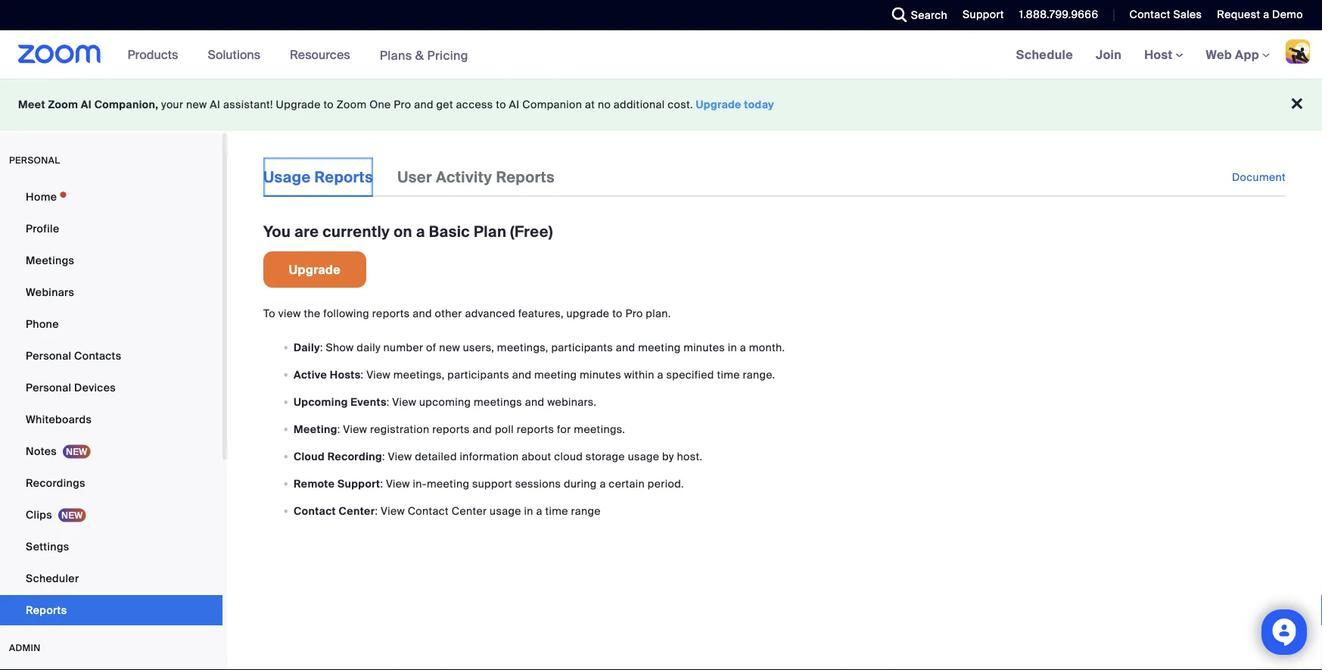 Task type: locate. For each thing, give the bounding box(es) containing it.
solutions
[[208, 47, 261, 62]]

sales
[[1174, 8, 1203, 22]]

meeting down plan.
[[638, 340, 681, 354]]

0 vertical spatial support
[[963, 8, 1005, 22]]

view left 'in-'
[[386, 477, 410, 491]]

1 center from the left
[[339, 504, 375, 518]]

1 horizontal spatial participants
[[552, 340, 613, 354]]

user activity reports
[[398, 167, 555, 187]]

zoom right meet on the left top
[[48, 98, 78, 112]]

meeting
[[294, 422, 338, 436]]

banner
[[0, 30, 1323, 80]]

and inside meet zoom ai companion, footer
[[414, 98, 434, 112]]

0 horizontal spatial meeting
[[427, 477, 470, 491]]

: left show
[[320, 340, 323, 354]]

0 horizontal spatial ai
[[81, 98, 92, 112]]

participants down upgrade
[[552, 340, 613, 354]]

features,
[[519, 307, 564, 321]]

during
[[564, 477, 597, 491]]

active hosts : view meetings, participants and meeting minutes within a specified time range.
[[294, 368, 776, 382]]

profile link
[[0, 214, 223, 244]]

1 horizontal spatial reports
[[433, 422, 470, 436]]

meetings, up the 'active hosts : view meetings, participants and meeting minutes within a specified time range.'
[[497, 340, 549, 354]]

0 vertical spatial meetings,
[[497, 340, 549, 354]]

1 horizontal spatial new
[[439, 340, 460, 354]]

ai left the assistant!
[[210, 98, 221, 112]]

center down remote support : view in-meeting support sessions during a certain period.
[[452, 504, 487, 518]]

range.
[[743, 368, 776, 382]]

view for hosts
[[367, 368, 391, 382]]

view
[[367, 368, 391, 382], [392, 395, 417, 409], [343, 422, 367, 436], [388, 449, 412, 463], [386, 477, 410, 491], [381, 504, 405, 518]]

to right upgrade
[[613, 307, 623, 321]]

0 vertical spatial minutes
[[684, 340, 725, 354]]

: up events
[[361, 368, 364, 382]]

1 ai from the left
[[81, 98, 92, 112]]

contact down remote
[[294, 504, 336, 518]]

1 horizontal spatial in
[[728, 340, 738, 354]]

0 vertical spatial new
[[186, 98, 207, 112]]

resources button
[[290, 30, 357, 79]]

to down resources dropdown button
[[324, 98, 334, 112]]

2 horizontal spatial contact
[[1130, 8, 1171, 22]]

0 vertical spatial pro
[[394, 98, 412, 112]]

new right the your
[[186, 98, 207, 112]]

personal menu menu
[[0, 182, 223, 627]]

home link
[[0, 182, 223, 212]]

new right of
[[439, 340, 460, 354]]

in down sessions at the left of the page
[[524, 504, 534, 518]]

reports
[[372, 307, 410, 321], [433, 422, 470, 436], [517, 422, 555, 436]]

: down the 'registration' at the left of the page
[[382, 449, 385, 463]]

and down "daily : show daily number of new users, meetings, participants and meeting minutes in a month."
[[512, 368, 532, 382]]

1 vertical spatial participants
[[448, 368, 510, 382]]

: for center
[[375, 504, 378, 518]]

scheduler
[[26, 571, 79, 585]]

meetings,
[[497, 340, 549, 354], [394, 368, 445, 382]]

meet zoom ai companion, your new ai assistant! upgrade to zoom one pro and get access to ai companion at no additional cost. upgrade today
[[18, 98, 775, 112]]

view down recording
[[381, 504, 405, 518]]

0 vertical spatial meeting
[[638, 340, 681, 354]]

active
[[294, 368, 327, 382]]

plans & pricing link
[[380, 47, 469, 63], [380, 47, 469, 63]]

1 vertical spatial meeting
[[535, 368, 577, 382]]

personal
[[9, 154, 60, 166]]

and down the 'active hosts : view meetings, participants and meeting minutes within a specified time range.'
[[525, 395, 545, 409]]

center
[[339, 504, 375, 518], [452, 504, 487, 518]]

meet zoom ai companion, footer
[[0, 79, 1323, 131]]

0 horizontal spatial minutes
[[580, 368, 622, 382]]

1 vertical spatial support
[[338, 477, 380, 491]]

contact
[[1130, 8, 1171, 22], [294, 504, 336, 518], [408, 504, 449, 518]]

view up the 'registration' at the left of the page
[[392, 395, 417, 409]]

time left range on the left of the page
[[546, 504, 569, 518]]

meetings.
[[574, 422, 626, 436]]

0 horizontal spatial support
[[338, 477, 380, 491]]

support down recording
[[338, 477, 380, 491]]

2 horizontal spatial meeting
[[638, 340, 681, 354]]

on
[[394, 222, 413, 241]]

: down recording
[[375, 504, 378, 518]]

reports up the number
[[372, 307, 410, 321]]

participants down users,
[[448, 368, 510, 382]]

events
[[351, 395, 387, 409]]

1 personal from the top
[[26, 349, 71, 363]]

a right the during
[[600, 477, 606, 491]]

ai left "companion"
[[509, 98, 520, 112]]

1 horizontal spatial support
[[963, 8, 1005, 22]]

user activity reports link
[[398, 158, 555, 197]]

pro
[[394, 98, 412, 112], [626, 307, 643, 321]]

support link
[[952, 0, 1008, 30], [963, 8, 1005, 22]]

web
[[1207, 47, 1233, 62]]

0 horizontal spatial contact
[[294, 504, 336, 518]]

products
[[128, 47, 178, 62]]

other
[[435, 307, 462, 321]]

2 horizontal spatial reports
[[517, 422, 555, 436]]

clips
[[26, 508, 52, 522]]

participants
[[552, 340, 613, 354], [448, 368, 510, 382]]

to view the following reports and other advanced features, upgrade to pro plan.
[[264, 307, 671, 321]]

reports up (free)
[[496, 167, 555, 187]]

(free)
[[511, 222, 553, 241]]

: up the 'registration' at the left of the page
[[387, 395, 390, 409]]

: for support
[[380, 477, 383, 491]]

3 ai from the left
[[509, 98, 520, 112]]

contact sales
[[1130, 8, 1203, 22]]

2 horizontal spatial ai
[[509, 98, 520, 112]]

to right access
[[496, 98, 506, 112]]

: left 'in-'
[[380, 477, 383, 491]]

reports up currently
[[315, 167, 373, 187]]

0 vertical spatial usage
[[628, 449, 660, 463]]

a down sessions at the left of the page
[[536, 504, 543, 518]]

0 horizontal spatial participants
[[448, 368, 510, 382]]

0 horizontal spatial reports
[[26, 603, 67, 617]]

webinars.
[[548, 395, 597, 409]]

recordings link
[[0, 468, 223, 498]]

2 horizontal spatial to
[[613, 307, 623, 321]]

upgrade down are
[[289, 262, 341, 278]]

1.888.799.9666 button up the "schedule" link
[[1020, 8, 1099, 22]]

settings link
[[0, 532, 223, 562]]

0 vertical spatial time
[[717, 368, 740, 382]]

upgrade
[[567, 307, 610, 321]]

reports up about
[[517, 422, 555, 436]]

ai
[[81, 98, 92, 112], [210, 98, 221, 112], [509, 98, 520, 112]]

plans
[[380, 47, 412, 63]]

information
[[460, 449, 519, 463]]

users,
[[463, 340, 495, 354]]

support
[[963, 8, 1005, 22], [338, 477, 380, 491]]

1 vertical spatial in
[[524, 504, 534, 518]]

view down the 'registration' at the left of the page
[[388, 449, 412, 463]]

meeting up contact center : view contact center usage in a time range
[[427, 477, 470, 491]]

contact sales link
[[1119, 0, 1207, 30], [1130, 8, 1203, 22]]

personal inside "link"
[[26, 381, 71, 395]]

0 horizontal spatial center
[[339, 504, 375, 518]]

poll
[[495, 422, 514, 436]]

0 horizontal spatial meetings,
[[394, 368, 445, 382]]

1 vertical spatial time
[[546, 504, 569, 518]]

web app button
[[1207, 47, 1271, 62]]

scheduler link
[[0, 563, 223, 594]]

following
[[324, 307, 370, 321]]

detailed
[[415, 449, 457, 463]]

view for recording
[[388, 449, 412, 463]]

view for events
[[392, 395, 417, 409]]

and up within
[[616, 340, 636, 354]]

1 horizontal spatial usage
[[628, 449, 660, 463]]

reports down upcoming events : view upcoming meetings and webinars.
[[433, 422, 470, 436]]

0 vertical spatial personal
[[26, 349, 71, 363]]

2 zoom from the left
[[337, 98, 367, 112]]

usage reports link
[[264, 158, 373, 197]]

support right "search"
[[963, 8, 1005, 22]]

meetings
[[26, 253, 74, 267]]

center down recording
[[339, 504, 375, 518]]

in left "month."
[[728, 340, 738, 354]]

upgrade inside 'button'
[[289, 262, 341, 278]]

assistant!
[[223, 98, 273, 112]]

minutes up specified
[[684, 340, 725, 354]]

you
[[264, 222, 291, 241]]

1 horizontal spatial meeting
[[535, 368, 577, 382]]

usage reports
[[264, 167, 373, 187]]

and left 'get' at the left top of the page
[[414, 98, 434, 112]]

1 horizontal spatial center
[[452, 504, 487, 518]]

zoom left one
[[337, 98, 367, 112]]

view for support
[[386, 477, 410, 491]]

0 horizontal spatial pro
[[394, 98, 412, 112]]

personal up the whiteboards
[[26, 381, 71, 395]]

contact left sales
[[1130, 8, 1171, 22]]

cloud
[[294, 449, 325, 463]]

meeting down "daily : show daily number of new users, meetings, participants and meeting minutes in a month."
[[535, 368, 577, 382]]

1 vertical spatial meetings,
[[394, 368, 445, 382]]

join
[[1097, 47, 1122, 62]]

reports down scheduler
[[26, 603, 67, 617]]

support
[[472, 477, 513, 491]]

product information navigation
[[116, 30, 480, 80]]

0 horizontal spatial reports
[[372, 307, 410, 321]]

host button
[[1145, 47, 1184, 62]]

1 horizontal spatial pro
[[626, 307, 643, 321]]

registration
[[370, 422, 430, 436]]

get
[[437, 98, 453, 112]]

1 horizontal spatial ai
[[210, 98, 221, 112]]

meetings, down of
[[394, 368, 445, 382]]

1 horizontal spatial minutes
[[684, 340, 725, 354]]

a
[[1264, 8, 1270, 22], [416, 222, 425, 241], [740, 340, 747, 354], [658, 368, 664, 382], [600, 477, 606, 491], [536, 504, 543, 518]]

recording
[[328, 449, 382, 463]]

reports for following
[[372, 307, 410, 321]]

upgrade
[[276, 98, 321, 112], [696, 98, 742, 112], [289, 262, 341, 278]]

view down daily
[[367, 368, 391, 382]]

2 horizontal spatial reports
[[496, 167, 555, 187]]

2 vertical spatial meeting
[[427, 477, 470, 491]]

today
[[745, 98, 775, 112]]

personal down phone
[[26, 349, 71, 363]]

usage down 'support'
[[490, 504, 522, 518]]

usage
[[264, 167, 311, 187]]

1 vertical spatial personal
[[26, 381, 71, 395]]

usage left by
[[628, 449, 660, 463]]

0 horizontal spatial new
[[186, 98, 207, 112]]

pro left plan.
[[626, 307, 643, 321]]

pro right one
[[394, 98, 412, 112]]

at
[[585, 98, 595, 112]]

2 ai from the left
[[210, 98, 221, 112]]

2 personal from the top
[[26, 381, 71, 395]]

daily
[[357, 340, 381, 354]]

0 horizontal spatial time
[[546, 504, 569, 518]]

2 center from the left
[[452, 504, 487, 518]]

whiteboards link
[[0, 404, 223, 435]]

0 horizontal spatial usage
[[490, 504, 522, 518]]

1 vertical spatial usage
[[490, 504, 522, 518]]

1 horizontal spatial zoom
[[337, 98, 367, 112]]

1 horizontal spatial contact
[[408, 504, 449, 518]]

0 horizontal spatial zoom
[[48, 98, 78, 112]]

minutes left within
[[580, 368, 622, 382]]

ai left companion,
[[81, 98, 92, 112]]

: up recording
[[338, 422, 340, 436]]

time left range.
[[717, 368, 740, 382]]

contact down 'in-'
[[408, 504, 449, 518]]

advanced
[[465, 307, 516, 321]]

1 vertical spatial new
[[439, 340, 460, 354]]



Task type: vqa. For each thing, say whether or not it's contained in the screenshot.


Task type: describe. For each thing, give the bounding box(es) containing it.
plan
[[474, 222, 507, 241]]

1 zoom from the left
[[48, 98, 78, 112]]

document link
[[1233, 158, 1287, 197]]

one
[[370, 98, 391, 112]]

admin
[[9, 642, 41, 654]]

request
[[1218, 8, 1261, 22]]

host
[[1145, 47, 1176, 62]]

show
[[326, 340, 354, 354]]

profile picture image
[[1287, 39, 1311, 64]]

pro inside meet zoom ai companion, footer
[[394, 98, 412, 112]]

1 vertical spatial pro
[[626, 307, 643, 321]]

a left the demo
[[1264, 8, 1270, 22]]

webinars link
[[0, 277, 223, 307]]

hosts
[[330, 368, 361, 382]]

contact center : view contact center usage in a time range
[[294, 504, 601, 518]]

range
[[571, 504, 601, 518]]

currently
[[323, 222, 390, 241]]

cost.
[[668, 98, 693, 112]]

contact for contact sales
[[1130, 8, 1171, 22]]

specified
[[667, 368, 715, 382]]

personal for personal devices
[[26, 381, 71, 395]]

phone
[[26, 317, 59, 331]]

resources
[[290, 47, 350, 62]]

notes
[[26, 444, 57, 458]]

a right within
[[658, 368, 664, 382]]

join link
[[1085, 30, 1134, 79]]

banner containing products
[[0, 30, 1323, 80]]

are
[[295, 222, 319, 241]]

storage
[[586, 449, 625, 463]]

sessions
[[515, 477, 561, 491]]

profile
[[26, 221, 59, 236]]

certain
[[609, 477, 645, 491]]

personal for personal contacts
[[26, 349, 71, 363]]

cloud recording : view detailed information about cloud storage usage by host.
[[294, 449, 703, 463]]

app
[[1236, 47, 1260, 62]]

reports link
[[0, 595, 223, 625]]

meet
[[18, 98, 45, 112]]

activity
[[436, 167, 493, 187]]

schedule
[[1017, 47, 1074, 62]]

remote
[[294, 477, 335, 491]]

within
[[624, 368, 655, 382]]

no
[[598, 98, 611, 112]]

personal contacts link
[[0, 341, 223, 371]]

for
[[557, 422, 571, 436]]

plan.
[[646, 307, 671, 321]]

phone link
[[0, 309, 223, 339]]

personal devices link
[[0, 373, 223, 403]]

whiteboards
[[26, 412, 92, 426]]

host.
[[677, 449, 703, 463]]

personal contacts
[[26, 349, 121, 363]]

upgrade right 'cost.'
[[696, 98, 742, 112]]

and left poll
[[473, 422, 492, 436]]

companion,
[[94, 98, 159, 112]]

1.888.799.9666 button up schedule
[[1008, 0, 1103, 30]]

0 horizontal spatial to
[[324, 98, 334, 112]]

1 vertical spatial minutes
[[580, 368, 622, 382]]

about
[[522, 449, 552, 463]]

document
[[1233, 170, 1287, 184]]

in-
[[413, 477, 427, 491]]

the
[[304, 307, 321, 321]]

settings
[[26, 540, 69, 554]]

period.
[[648, 477, 684, 491]]

: for events
[[387, 395, 390, 409]]

webinars
[[26, 285, 74, 299]]

by
[[663, 449, 675, 463]]

tabs of report home tab list
[[264, 158, 579, 197]]

upcoming events : view upcoming meetings and webinars.
[[294, 395, 597, 409]]

a left "month."
[[740, 340, 747, 354]]

products button
[[128, 30, 185, 79]]

view up recording
[[343, 422, 367, 436]]

zoom logo image
[[18, 45, 101, 64]]

view
[[278, 307, 301, 321]]

contact for contact center : view contact center usage in a time range
[[294, 504, 336, 518]]

upgrade down product information navigation
[[276, 98, 321, 112]]

and left other
[[413, 307, 432, 321]]

remote support : view in-meeting support sessions during a certain period.
[[294, 477, 684, 491]]

view for center
[[381, 504, 405, 518]]

upgrade button
[[264, 251, 367, 288]]

new inside meet zoom ai companion, footer
[[186, 98, 207, 112]]

reports for registration
[[433, 422, 470, 436]]

to
[[264, 307, 276, 321]]

0 vertical spatial participants
[[552, 340, 613, 354]]

0 horizontal spatial in
[[524, 504, 534, 518]]

0 vertical spatial in
[[728, 340, 738, 354]]

meetings navigation
[[1005, 30, 1323, 80]]

demo
[[1273, 8, 1304, 22]]

contacts
[[74, 349, 121, 363]]

basic
[[429, 222, 470, 241]]

devices
[[74, 381, 116, 395]]

web app
[[1207, 47, 1260, 62]]

1 horizontal spatial time
[[717, 368, 740, 382]]

1 horizontal spatial meetings,
[[497, 340, 549, 354]]

: for recording
[[382, 449, 385, 463]]

a right on
[[416, 222, 425, 241]]

you are currently on a basic plan (free)
[[264, 222, 553, 241]]

1 horizontal spatial to
[[496, 98, 506, 112]]

reports inside personal menu menu
[[26, 603, 67, 617]]

1 horizontal spatial reports
[[315, 167, 373, 187]]

request a demo
[[1218, 8, 1304, 22]]

user
[[398, 167, 432, 187]]

upcoming
[[294, 395, 348, 409]]

meetings
[[474, 395, 523, 409]]

daily : show daily number of new users, meetings, participants and meeting minutes in a month.
[[294, 340, 786, 354]]

access
[[456, 98, 493, 112]]

: for hosts
[[361, 368, 364, 382]]

&
[[415, 47, 424, 63]]

cloud
[[555, 449, 583, 463]]

solutions button
[[208, 30, 267, 79]]

schedule link
[[1005, 30, 1085, 79]]



